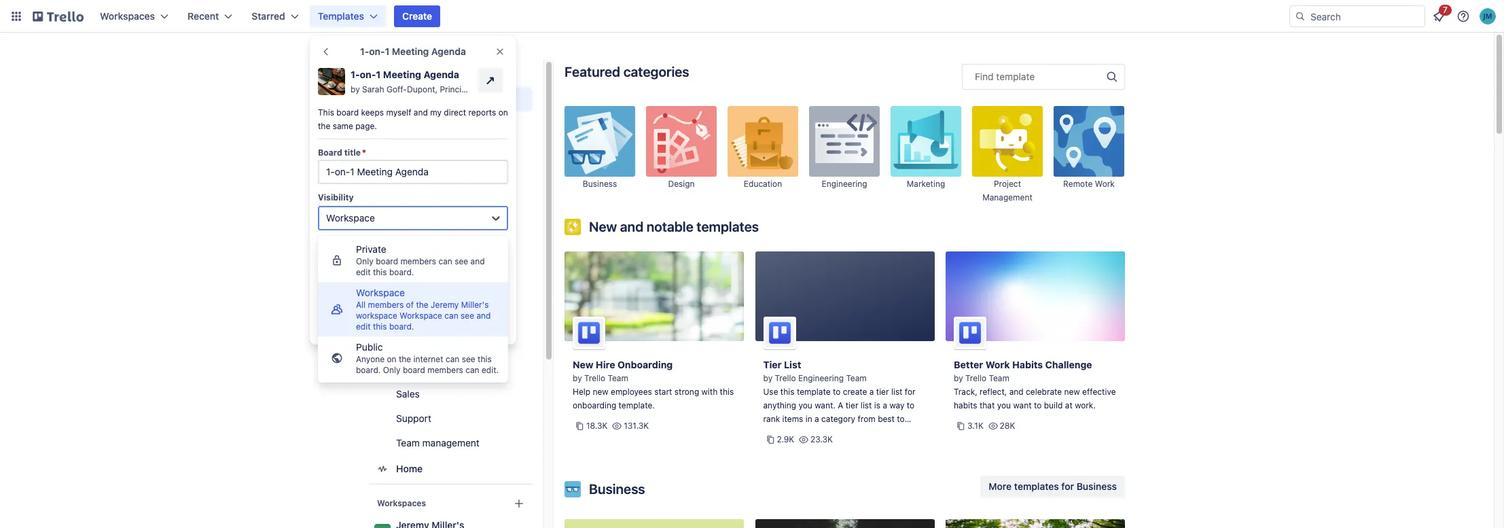 Task type: describe. For each thing, give the bounding box(es) containing it.
search image
[[1295, 11, 1306, 22]]

1 vertical spatial workspaces
[[377, 498, 426, 508]]

workspace all members of the jeremy miller's workspace workspace can see and edit this board.
[[356, 287, 491, 332]]

can inside workspace all members of the jeremy miller's workspace workspace can see and edit this board.
[[445, 311, 459, 321]]

create button inside the primary element
[[394, 5, 441, 27]]

by inside tier list by trello engineering team use this template to create a tier list for anything you want. a tier list is a way to rank items in a category from best to worst. this could be: best nba players, goat'd pasta dishes, and tastiest fast food joints.
[[764, 373, 773, 383]]

on inside public anyone on the internet can see this board. only board members can edit.
[[387, 354, 397, 364]]

direct
[[444, 107, 466, 118]]

to right way
[[907, 400, 915, 410]]

that
[[980, 400, 995, 410]]

1 vertical spatial create button
[[318, 304, 508, 326]]

visibility
[[318, 192, 354, 203]]

template inside tier list by trello engineering team use this template to create a tier list for anything you want. a tier list is a way to rank items in a category from best to worst. this could be: best nba players, goat'd pasta dishes, and tastiest fast food joints.
[[797, 387, 831, 397]]

tier list by trello engineering team use this template to create a tier list for anything you want. a tier list is a way to rank items in a category from best to worst. this could be: best nba players, goat'd pasta dishes, and tastiest fast food joints.
[[764, 359, 916, 465]]

dishes,
[[818, 441, 846, 451]]

sales
[[396, 388, 420, 400]]

list
[[784, 359, 802, 370]]

board
[[318, 147, 342, 158]]

is
[[875, 400, 881, 410]]

board. inside public anyone on the internet can see this board. only board members can edit.
[[356, 365, 381, 375]]

writer
[[475, 84, 499, 94]]

strong
[[675, 387, 699, 397]]

this inside the private only board members can see and edit this board.
[[373, 267, 387, 277]]

see inside workspace all members of the jeremy miller's workspace workspace can see and edit this board.
[[461, 311, 474, 321]]

Search field
[[1306, 6, 1425, 27]]

operations
[[421, 241, 470, 253]]

templates link
[[369, 87, 533, 111]]

dupont,
[[407, 84, 438, 94]]

joints.
[[783, 455, 806, 465]]

copied
[[463, 261, 493, 273]]

0 vertical spatial best
[[878, 414, 895, 424]]

0 vertical spatial remote
[[1064, 179, 1093, 189]]

find
[[975, 71, 994, 82]]

education link for engineering link related to top marketing link
[[728, 106, 799, 204]]

project management icon image
[[973, 106, 1043, 177]]

nba
[[865, 427, 882, 438]]

0 vertical spatial marketing link
[[891, 106, 962, 204]]

workspaces inside dropdown button
[[100, 10, 155, 22]]

for inside button
[[1062, 480, 1075, 492]]

notable
[[647, 219, 694, 234]]

new inside 'activity and members will not be copied to the new board.'
[[335, 275, 353, 286]]

*
[[362, 147, 366, 158]]

1 vertical spatial a
[[883, 400, 888, 410]]

1 horizontal spatial education
[[744, 179, 782, 189]]

and inside 'activity and members will not be copied to the new board.'
[[353, 261, 370, 273]]

management down miller's
[[433, 315, 491, 326]]

want
[[1014, 400, 1032, 410]]

board inside the private only board members can see and edit this board.
[[376, 256, 398, 266]]

design
[[668, 179, 695, 189]]

the inside this board keeps myself and my direct reports on the same page.
[[318, 121, 330, 131]]

1 vertical spatial marketing link
[[369, 212, 533, 234]]

0 vertical spatial remote work
[[1064, 179, 1115, 189]]

same
[[333, 121, 353, 131]]

better work habits challenge by trello team track, reflect, and celebrate new effective habits that you want to build at work.
[[954, 359, 1116, 410]]

trello inside tier list by trello engineering team use this template to create a tier list for anything you want. a tier list is a way to rank items in a category from best to worst. this could be: best nba players, goat'd pasta dishes, and tastiest fast food joints.
[[775, 373, 796, 383]]

management down support link on the bottom left of page
[[422, 437, 480, 449]]

starred button
[[244, 5, 307, 27]]

the inside 'activity and members will not be copied to the new board.'
[[318, 275, 332, 286]]

remote work icon image
[[1054, 106, 1125, 177]]

1 horizontal spatial remote work link
[[1054, 106, 1125, 204]]

return to previous screen image
[[321, 46, 332, 57]]

0 horizontal spatial remote work link
[[369, 359, 533, 381]]

0 horizontal spatial education
[[396, 168, 440, 179]]

principal
[[440, 84, 473, 94]]

help
[[573, 387, 591, 397]]

find template
[[975, 71, 1035, 82]]

1 vertical spatial remote work
[[396, 364, 454, 375]]

anything
[[764, 400, 797, 410]]

celebrate
[[1026, 387, 1062, 397]]

0 vertical spatial project management link
[[973, 106, 1043, 204]]

education link for engineering link for the bottommost marketing link
[[369, 163, 533, 185]]

fast
[[895, 441, 910, 451]]

way
[[890, 400, 905, 410]]

board. inside workspace all members of the jeremy miller's workspace workspace can see and edit this board.
[[389, 321, 414, 332]]

can left edit.
[[466, 365, 480, 375]]

and left notable
[[620, 219, 644, 234]]

18.3k
[[587, 421, 608, 431]]

1- for 1-on-1 meeting agenda by sarah goff-dupont, principal writer @ atlassian
[[351, 69, 360, 80]]

1 horizontal spatial templates
[[396, 93, 443, 105]]

anyone
[[356, 354, 385, 364]]

members inside the private only board members can see and edit this board.
[[401, 256, 436, 266]]

by inside the new hire onboarding by trello team help new employees start strong with this onboarding template.
[[573, 373, 582, 383]]

goat'd
[[764, 441, 793, 451]]

0 horizontal spatial project
[[396, 339, 427, 351]]

will
[[416, 261, 430, 273]]

product management
[[396, 315, 491, 326]]

for inside tier list by trello engineering team use this template to create a tier list for anything you want. a tier list is a way to rank items in a category from best to worst. this could be: best nba players, goat'd pasta dishes, and tastiest fast food joints.
[[905, 387, 916, 397]]

more templates for business
[[989, 480, 1117, 492]]

and inside the private only board members can see and edit this board.
[[471, 256, 485, 266]]

1 business icon image from the top
[[565, 106, 635, 177]]

onboarding
[[573, 400, 617, 410]]

1 horizontal spatial project management
[[983, 179, 1033, 203]]

meeting for 1-on-1 meeting agenda by sarah goff-dupont, principal writer @ atlassian
[[383, 69, 421, 80]]

habits
[[1013, 359, 1043, 370]]

hr & operations
[[396, 241, 470, 253]]

board. inside the private only board members can see and edit this board.
[[389, 267, 414, 277]]

create a workspace image
[[511, 495, 527, 512]]

in
[[806, 414, 813, 424]]

food
[[764, 455, 781, 465]]

1 horizontal spatial a
[[870, 387, 874, 397]]

and inside better work habits challenge by trello team track, reflect, and celebrate new effective habits that you want to build at work.
[[1010, 387, 1024, 397]]

new inside the new hire onboarding by trello team help new employees start strong with this onboarding template.
[[593, 387, 609, 397]]

trello team image for new
[[573, 317, 606, 349]]

atlassian
[[511, 84, 546, 94]]

engineering icon image
[[809, 106, 880, 177]]

by inside better work habits challenge by trello team track, reflect, and celebrate new effective habits that you want to build at work.
[[954, 373, 963, 383]]

members inside 'activity and members will not be copied to the new board.'
[[372, 261, 413, 273]]

you inside tier list by trello engineering team use this template to create a tier list for anything you want. a tier list is a way to rank items in a category from best to worst. this could be: best nba players, goat'd pasta dishes, and tastiest fast food joints.
[[799, 400, 813, 410]]

@
[[501, 84, 509, 94]]

0 horizontal spatial templates
[[697, 219, 759, 234]]

team inside tier list by trello engineering team use this template to create a tier list for anything you want. a tier list is a way to rank items in a category from best to worst. this could be: best nba players, goat'd pasta dishes, and tastiest fast food joints.
[[846, 373, 867, 383]]

jeremy
[[431, 300, 459, 310]]

activity
[[318, 261, 351, 273]]

1 vertical spatial work
[[432, 364, 454, 375]]

board inside public anyone on the internet can see this board. only board members can edit.
[[403, 365, 425, 375]]

see inside public anyone on the internet can see this board. only board members can edit.
[[462, 354, 475, 364]]

1-on-1 meeting agenda link
[[351, 68, 473, 82]]

want.
[[815, 400, 836, 410]]

2 vertical spatial a
[[815, 414, 819, 424]]

this inside the new hire onboarding by trello team help new employees start strong with this onboarding template.
[[720, 387, 734, 397]]

productivity link
[[369, 285, 533, 307]]

1 vertical spatial project management link
[[369, 334, 533, 356]]

7 notifications image
[[1431, 8, 1448, 24]]

challenge
[[1046, 359, 1093, 370]]

1-on-1 meeting agenda
[[360, 46, 466, 57]]

open information menu image
[[1457, 10, 1471, 23]]

edit.
[[482, 365, 499, 375]]

&
[[412, 241, 419, 253]]

worst.
[[764, 427, 787, 438]]

support
[[396, 413, 432, 424]]

3.1k
[[968, 421, 984, 431]]

0 horizontal spatial list
[[861, 400, 872, 410]]

items
[[783, 414, 804, 424]]

work.
[[1075, 400, 1096, 410]]

jeremy miller (jeremymiller198) image
[[1480, 8, 1497, 24]]

marketing icon image
[[891, 106, 962, 177]]

better
[[954, 359, 984, 370]]

can inside the private only board members can see and edit this board.
[[439, 256, 453, 266]]

cards
[[365, 242, 389, 253]]

personal link
[[369, 261, 533, 283]]

not
[[433, 261, 447, 273]]

1 vertical spatial marketing
[[396, 217, 440, 228]]

engineering link for the bottommost marketing link
[[369, 188, 533, 209]]

private only board members can see and edit this board.
[[356, 243, 485, 277]]

only inside the private only board members can see and edit this board.
[[356, 256, 374, 266]]

at
[[1065, 400, 1073, 410]]

28k
[[1000, 421, 1016, 431]]

1 for 1-on-1 meeting agenda
[[385, 46, 390, 57]]

primary element
[[0, 0, 1505, 33]]

build
[[1044, 400, 1063, 410]]

start
[[655, 387, 672, 397]]

business link for education link related to engineering link for the bottommost marketing link
[[369, 114, 533, 136]]

page.
[[356, 121, 377, 131]]

this inside workspace all members of the jeremy miller's workspace workspace can see and edit this board.
[[373, 321, 387, 332]]

board inside this board keeps myself and my direct reports on the same page.
[[337, 107, 359, 118]]

team down 'support'
[[396, 437, 420, 449]]

and inside tier list by trello engineering team use this template to create a tier list for anything you want. a tier list is a way to rank items in a category from best to worst. this could be: best nba players, goat'd pasta dishes, and tastiest fast food joints.
[[848, 441, 862, 451]]

on- for 1-on-1 meeting agenda by sarah goff-dupont, principal writer @ atlassian
[[360, 69, 376, 80]]

template.
[[619, 400, 655, 410]]

workspace for workspace all members of the jeremy miller's workspace workspace can see and edit this board.
[[356, 287, 405, 298]]

2 vertical spatial workspace
[[400, 311, 442, 321]]

from
[[858, 414, 876, 424]]

home link
[[369, 457, 533, 481]]

sarah
[[362, 84, 384, 94]]

and inside this board keeps myself and my direct reports on the same page.
[[414, 107, 428, 118]]



Task type: vqa. For each thing, say whether or not it's contained in the screenshot.
the template board image
yes



Task type: locate. For each thing, give the bounding box(es) containing it.
education link
[[728, 106, 799, 204], [369, 163, 533, 185]]

1 horizontal spatial 1-
[[360, 46, 369, 57]]

members down internet
[[428, 365, 463, 375]]

to inside 'activity and members will not be copied to the new board.'
[[495, 261, 504, 273]]

activity and members will not be copied to the new board.
[[318, 261, 504, 286]]

new and notable templates
[[589, 219, 759, 234]]

board. left will on the left of the page
[[389, 267, 414, 277]]

1 horizontal spatial only
[[383, 365, 401, 375]]

to right copied
[[495, 261, 504, 273]]

1-
[[360, 46, 369, 57], [351, 69, 360, 80]]

2 trello from the left
[[775, 373, 796, 383]]

you inside better work habits challenge by trello team track, reflect, and celebrate new effective habits that you want to build at work.
[[997, 400, 1011, 410]]

list left is on the right
[[861, 400, 872, 410]]

use
[[764, 387, 778, 397]]

see up sales link
[[462, 354, 475, 364]]

players,
[[884, 427, 914, 438]]

business link for education link related to engineering link related to top marketing link
[[565, 106, 635, 204]]

0 vertical spatial meeting
[[392, 46, 429, 57]]

featured
[[565, 64, 621, 80]]

1 you from the left
[[799, 400, 813, 410]]

1 vertical spatial board
[[376, 256, 398, 266]]

you right that
[[997, 400, 1011, 410]]

new for new hire onboarding by trello team help new employees start strong with this onboarding template.
[[573, 359, 594, 370]]

this inside tier list by trello engineering team use this template to create a tier list for anything you want. a tier list is a way to rank items in a category from best to worst. this could be: best nba players, goat'd pasta dishes, and tastiest fast food joints.
[[781, 387, 795, 397]]

only inside public anyone on the internet can see this board. only board members can edit.
[[383, 365, 401, 375]]

best down is on the right
[[878, 414, 895, 424]]

and down keep cards
[[353, 261, 370, 273]]

track,
[[954, 387, 978, 397]]

sales link
[[369, 383, 533, 405]]

team up create
[[846, 373, 867, 383]]

board. inside 'activity and members will not be copied to the new board.'
[[355, 275, 384, 286]]

0 vertical spatial workspace
[[326, 212, 375, 224]]

the inside public anyone on the internet can see this board. only board members can edit.
[[399, 354, 411, 364]]

1 horizontal spatial list
[[892, 387, 903, 397]]

on- inside "1-on-1 meeting agenda by sarah goff-dupont, principal writer @ atlassian"
[[360, 69, 376, 80]]

1 horizontal spatial workspaces
[[377, 498, 426, 508]]

template right find
[[997, 71, 1035, 82]]

trello team image for better
[[954, 317, 987, 349]]

this down workspace
[[373, 321, 387, 332]]

1 horizontal spatial trello team image
[[954, 317, 987, 349]]

1 vertical spatial remote work link
[[369, 359, 533, 381]]

best right the be:
[[846, 427, 863, 438]]

on- up board image
[[369, 46, 385, 57]]

could
[[808, 427, 829, 438]]

meeting for 1-on-1 meeting agenda
[[392, 46, 429, 57]]

tier up is on the right
[[877, 387, 889, 397]]

1 horizontal spatial 1
[[385, 46, 390, 57]]

project down "project management icon"
[[994, 179, 1022, 189]]

the inside workspace all members of the jeremy miller's workspace workspace can see and edit this board.
[[416, 300, 429, 310]]

new inside better work habits challenge by trello team track, reflect, and celebrate new effective habits that you want to build at work.
[[1065, 387, 1080, 397]]

new for new and notable templates
[[589, 219, 617, 234]]

create button down productivity
[[318, 304, 508, 326]]

see down operations
[[455, 256, 468, 266]]

reflect,
[[980, 387, 1007, 397]]

pasta
[[795, 441, 816, 451]]

board down cards at the top left
[[376, 256, 398, 266]]

1 vertical spatial only
[[383, 365, 401, 375]]

engineering up &
[[396, 192, 448, 204]]

1 horizontal spatial best
[[878, 414, 895, 424]]

trello team image
[[573, 317, 606, 349], [954, 317, 987, 349]]

0 vertical spatial on
[[499, 107, 508, 118]]

all
[[356, 300, 366, 310]]

template inside 'field'
[[997, 71, 1035, 82]]

tier
[[877, 387, 889, 397], [846, 400, 859, 410]]

agenda
[[431, 46, 466, 57], [424, 69, 459, 80]]

to
[[495, 261, 504, 273], [833, 387, 841, 397], [907, 400, 915, 410], [1034, 400, 1042, 410], [897, 414, 905, 424]]

a right in
[[815, 414, 819, 424]]

members down &
[[401, 256, 436, 266]]

productivity
[[396, 290, 449, 302]]

this inside public anyone on the internet can see this board. only board members can edit.
[[478, 354, 492, 364]]

0 vertical spatial 1-
[[360, 46, 369, 57]]

2 vertical spatial board
[[403, 365, 425, 375]]

1 trello from the left
[[584, 373, 606, 383]]

1 horizontal spatial board
[[376, 256, 398, 266]]

for right more
[[1062, 480, 1075, 492]]

1 vertical spatial create
[[398, 309, 428, 320]]

workspace for workspace
[[326, 212, 375, 224]]

keeps
[[361, 107, 384, 118]]

0 vertical spatial this
[[318, 107, 334, 118]]

habits
[[954, 400, 978, 410]]

reports
[[469, 107, 496, 118]]

0 vertical spatial list
[[892, 387, 903, 397]]

1 vertical spatial engineering
[[396, 192, 448, 204]]

new left hire at the bottom left
[[573, 359, 594, 370]]

hr & operations link
[[369, 237, 533, 258]]

and down miller's
[[477, 311, 491, 321]]

this up edit.
[[478, 354, 492, 364]]

workspace up all
[[356, 287, 405, 298]]

meeting
[[392, 46, 429, 57], [383, 69, 421, 80]]

and left my
[[414, 107, 428, 118]]

this up same
[[318, 107, 334, 118]]

0 horizontal spatial trello
[[584, 373, 606, 383]]

marketing link
[[891, 106, 962, 204], [369, 212, 533, 234]]

to down celebrate
[[1034, 400, 1042, 410]]

2 vertical spatial engineering
[[799, 373, 844, 383]]

product
[[396, 315, 431, 326]]

engineering link for top marketing link
[[809, 106, 880, 204]]

workspace down visibility
[[326, 212, 375, 224]]

see
[[455, 256, 468, 266], [461, 311, 474, 321], [462, 354, 475, 364]]

2 vertical spatial see
[[462, 354, 475, 364]]

0 horizontal spatial template
[[797, 387, 831, 397]]

project management link
[[973, 106, 1043, 204], [369, 334, 533, 356]]

can down jeremy
[[445, 311, 459, 321]]

product management link
[[369, 310, 533, 332]]

edit inside workspace all members of the jeremy miller's workspace workspace can see and edit this board.
[[356, 321, 371, 332]]

team inside the new hire onboarding by trello team help new employees start strong with this onboarding template.
[[608, 373, 629, 383]]

1 vertical spatial best
[[846, 427, 863, 438]]

agenda for 1-on-1 meeting agenda by sarah goff-dupont, principal writer @ atlassian
[[424, 69, 459, 80]]

this inside tier list by trello engineering team use this template to create a tier list for anything you want. a tier list is a way to rank items in a category from best to worst. this could be: best nba players, goat'd pasta dishes, and tastiest fast food joints.
[[789, 427, 806, 438]]

0 horizontal spatial project management
[[396, 339, 487, 351]]

edit inside the private only board members can see and edit this board.
[[356, 267, 371, 277]]

members inside public anyone on the internet can see this board. only board members can edit.
[[428, 365, 463, 375]]

1 inside "1-on-1 meeting agenda by sarah goff-dupont, principal writer @ atlassian"
[[376, 69, 381, 80]]

design icon image
[[646, 106, 717, 177]]

1 vertical spatial templates
[[396, 93, 443, 105]]

education down this board keeps myself and my direct reports on the same page. on the top left
[[396, 168, 440, 179]]

remote work link
[[1054, 106, 1125, 204], [369, 359, 533, 381]]

members inside workspace all members of the jeremy miller's workspace workspace can see and edit this board.
[[368, 300, 404, 310]]

management down product management link in the bottom left of the page
[[430, 339, 487, 351]]

this down items
[[789, 427, 806, 438]]

a right is on the right
[[883, 400, 888, 410]]

None text field
[[318, 160, 508, 184]]

project management down "project management icon"
[[983, 179, 1033, 203]]

trello down the better
[[966, 373, 987, 383]]

2 trello team image from the left
[[954, 317, 987, 349]]

1 horizontal spatial templates
[[1015, 480, 1059, 492]]

1 vertical spatial workspace
[[356, 287, 405, 298]]

0 horizontal spatial project management link
[[369, 334, 533, 356]]

can
[[439, 256, 453, 266], [445, 311, 459, 321], [446, 354, 460, 364], [466, 365, 480, 375]]

0 horizontal spatial education link
[[369, 163, 533, 185]]

edit down private
[[356, 267, 371, 277]]

0 horizontal spatial you
[[799, 400, 813, 410]]

agenda up boards link
[[431, 46, 466, 57]]

agenda inside "1-on-1 meeting agenda by sarah goff-dupont, principal writer @ atlassian"
[[424, 69, 459, 80]]

featured categories
[[565, 64, 690, 80]]

employees
[[611, 387, 652, 397]]

work up sales link
[[432, 364, 454, 375]]

0 vertical spatial remote work link
[[1054, 106, 1125, 204]]

0 vertical spatial template
[[997, 71, 1035, 82]]

new inside the new hire onboarding by trello team help new employees start strong with this onboarding template.
[[573, 359, 594, 370]]

management down "project management icon"
[[983, 192, 1033, 203]]

0 horizontal spatial engineering link
[[369, 188, 533, 209]]

to inside better work habits challenge by trello team track, reflect, and celebrate new effective habits that you want to build at work.
[[1034, 400, 1042, 410]]

1 vertical spatial agenda
[[424, 69, 459, 80]]

list up way
[[892, 387, 903, 397]]

business link
[[565, 106, 635, 204], [369, 114, 533, 136]]

0 horizontal spatial remote
[[396, 364, 430, 375]]

create button up '1-on-1 meeting agenda'
[[394, 5, 441, 27]]

trello engineering team image
[[764, 317, 796, 349]]

1 horizontal spatial on
[[499, 107, 508, 118]]

0 vertical spatial on-
[[369, 46, 385, 57]]

1 horizontal spatial you
[[997, 400, 1011, 410]]

internet
[[414, 354, 444, 364]]

Find template field
[[962, 64, 1125, 90]]

templates inside button
[[1015, 480, 1059, 492]]

meeting inside "1-on-1 meeting agenda by sarah goff-dupont, principal writer @ atlassian"
[[383, 69, 421, 80]]

can right internet
[[446, 354, 460, 364]]

by inside "1-on-1 meeting agenda by sarah goff-dupont, principal writer @ atlassian"
[[351, 84, 360, 94]]

0 horizontal spatial 1
[[376, 69, 381, 80]]

team down 'work'
[[989, 373, 1010, 383]]

close popover image
[[495, 46, 506, 57]]

1 horizontal spatial remote
[[1064, 179, 1093, 189]]

0 horizontal spatial for
[[905, 387, 916, 397]]

project management up internet
[[396, 339, 487, 351]]

0 vertical spatial create
[[402, 10, 432, 22]]

0 horizontal spatial 1-
[[351, 69, 360, 80]]

on-
[[369, 46, 385, 57], [360, 69, 376, 80]]

1 vertical spatial meeting
[[383, 69, 421, 80]]

1 vertical spatial for
[[1062, 480, 1075, 492]]

a
[[838, 400, 844, 410]]

trello down hire at the bottom left
[[584, 373, 606, 383]]

meeting up boards
[[392, 46, 429, 57]]

a right create
[[870, 387, 874, 397]]

home image
[[374, 461, 391, 477]]

back to home image
[[33, 5, 84, 27]]

trello team image up the better
[[954, 317, 987, 349]]

1 edit from the top
[[356, 267, 371, 277]]

create inside the primary element
[[402, 10, 432, 22]]

3 trello from the left
[[966, 373, 987, 383]]

agenda for 1-on-1 meeting agenda
[[431, 46, 466, 57]]

remote up sales
[[396, 364, 430, 375]]

1 horizontal spatial trello
[[775, 373, 796, 383]]

templates up this board keeps myself and my direct reports on the same page. on the top left
[[396, 93, 443, 105]]

be
[[449, 261, 461, 273]]

you
[[799, 400, 813, 410], [997, 400, 1011, 410]]

new hire onboarding by trello team help new employees start strong with this onboarding template.
[[573, 359, 734, 410]]

for up players,
[[905, 387, 916, 397]]

keep
[[340, 242, 362, 253]]

business inside more templates for business button
[[1077, 480, 1117, 492]]

1 horizontal spatial marketing
[[907, 179, 945, 189]]

1 horizontal spatial engineering link
[[809, 106, 880, 204]]

recent
[[188, 10, 219, 22]]

by up track,
[[954, 373, 963, 383]]

1 horizontal spatial project management link
[[973, 106, 1043, 204]]

category
[[822, 414, 856, 424]]

1 horizontal spatial tier
[[877, 387, 889, 397]]

1
[[385, 46, 390, 57], [376, 69, 381, 80]]

remote work down remote work icon in the top of the page
[[1064, 179, 1115, 189]]

to up players,
[[897, 414, 905, 424]]

and inside workspace all members of the jeremy miller's workspace workspace can see and edit this board.
[[477, 311, 491, 321]]

0 vertical spatial business icon image
[[565, 106, 635, 177]]

goff-
[[387, 84, 407, 94]]

2 you from the left
[[997, 400, 1011, 410]]

by up help
[[573, 373, 582, 383]]

hire
[[596, 359, 615, 370]]

new down the activity
[[335, 275, 353, 286]]

business icon image
[[565, 106, 635, 177], [565, 481, 581, 497]]

2 horizontal spatial a
[[883, 400, 888, 410]]

1 vertical spatial project management
[[396, 339, 487, 351]]

0 vertical spatial marketing
[[907, 179, 945, 189]]

team management link
[[369, 432, 533, 454]]

0 vertical spatial create button
[[394, 5, 441, 27]]

boards link
[[369, 60, 533, 84]]

work down remote work icon in the top of the page
[[1095, 179, 1115, 189]]

1 vertical spatial new
[[573, 359, 594, 370]]

workspace down of
[[400, 311, 442, 321]]

1 horizontal spatial project
[[994, 179, 1022, 189]]

this inside this board keeps myself and my direct reports on the same page.
[[318, 107, 334, 118]]

1 vertical spatial template
[[797, 387, 831, 397]]

be:
[[832, 427, 844, 438]]

remote down remote work icon in the top of the page
[[1064, 179, 1093, 189]]

trello inside better work habits challenge by trello team track, reflect, and celebrate new effective habits that you want to build at work.
[[966, 373, 987, 383]]

this down cards at the top left
[[373, 267, 387, 277]]

0 vertical spatial only
[[356, 256, 374, 266]]

members down 'hr'
[[372, 261, 413, 273]]

project
[[994, 179, 1022, 189], [396, 339, 427, 351]]

my
[[430, 107, 442, 118]]

0 horizontal spatial board
[[337, 107, 359, 118]]

and
[[414, 107, 428, 118], [620, 219, 644, 234], [471, 256, 485, 266], [353, 261, 370, 273], [477, 311, 491, 321], [1010, 387, 1024, 397], [848, 441, 862, 451]]

0 horizontal spatial workspaces
[[100, 10, 155, 22]]

effective
[[1083, 387, 1116, 397]]

more templates for business button
[[981, 476, 1125, 497]]

the left internet
[[399, 354, 411, 364]]

team down hire at the bottom left
[[608, 373, 629, 383]]

new up at
[[1065, 387, 1080, 397]]

meeting up goff-
[[383, 69, 421, 80]]

template up want.
[[797, 387, 831, 397]]

template board image
[[374, 91, 391, 107]]

0 horizontal spatial remote work
[[396, 364, 454, 375]]

tier right a
[[846, 400, 859, 410]]

personal
[[396, 266, 434, 277]]

of
[[406, 300, 414, 310]]

board. up all
[[355, 275, 384, 286]]

templates right notable
[[697, 219, 759, 234]]

2 edit from the top
[[356, 321, 371, 332]]

hr
[[396, 241, 409, 253]]

workspace
[[326, 212, 375, 224], [356, 287, 405, 298], [400, 311, 442, 321]]

work
[[1095, 179, 1115, 189], [432, 364, 454, 375]]

by left sarah
[[351, 84, 360, 94]]

board. down of
[[389, 321, 414, 332]]

0 vertical spatial engineering
[[822, 179, 868, 189]]

1 trello team image from the left
[[573, 317, 606, 349]]

1 vertical spatial see
[[461, 311, 474, 321]]

remote work up sales
[[396, 364, 454, 375]]

1 vertical spatial remote
[[396, 364, 430, 375]]

boards
[[396, 66, 428, 77]]

to up a
[[833, 387, 841, 397]]

and right dishes,
[[848, 441, 862, 451]]

private
[[356, 243, 386, 255]]

0 vertical spatial templates
[[697, 219, 759, 234]]

the down the activity
[[318, 275, 332, 286]]

2 business icon image from the top
[[565, 481, 581, 497]]

1 vertical spatial 1-
[[351, 69, 360, 80]]

board.
[[389, 267, 414, 277], [355, 275, 384, 286], [389, 321, 414, 332], [356, 365, 381, 375]]

0 vertical spatial project
[[994, 179, 1022, 189]]

23.3k
[[811, 434, 833, 444]]

create
[[843, 387, 867, 397]]

1- for 1-on-1 meeting agenda
[[360, 46, 369, 57]]

engineering up want.
[[799, 373, 844, 383]]

1 for 1-on-1 meeting agenda by sarah goff-dupont, principal writer @ atlassian
[[376, 69, 381, 80]]

on right reports
[[499, 107, 508, 118]]

can down operations
[[439, 256, 453, 266]]

a
[[870, 387, 874, 397], [883, 400, 888, 410], [815, 414, 819, 424]]

the left same
[[318, 121, 330, 131]]

on inside this board keeps myself and my direct reports on the same page.
[[499, 107, 508, 118]]

0 horizontal spatial this
[[318, 107, 334, 118]]

templates inside popup button
[[318, 10, 364, 22]]

list
[[892, 387, 903, 397], [861, 400, 872, 410]]

0 vertical spatial see
[[455, 256, 468, 266]]

1 horizontal spatial business link
[[565, 106, 635, 204]]

templates up return to previous screen image
[[318, 10, 364, 22]]

keep cards
[[340, 242, 389, 253]]

this right with
[[720, 387, 734, 397]]

1 vertical spatial on
[[387, 354, 397, 364]]

on- for 1-on-1 meeting agenda
[[369, 46, 385, 57]]

workspaces
[[100, 10, 155, 22], [377, 498, 426, 508]]

0 vertical spatial edit
[[356, 267, 371, 277]]

0 vertical spatial board
[[337, 107, 359, 118]]

0 vertical spatial work
[[1095, 179, 1115, 189]]

board
[[337, 107, 359, 118], [376, 256, 398, 266], [403, 365, 425, 375]]

create up '1-on-1 meeting agenda'
[[402, 10, 432, 22]]

the right of
[[416, 300, 429, 310]]

and up want
[[1010, 387, 1024, 397]]

0 horizontal spatial marketing link
[[369, 212, 533, 234]]

0 vertical spatial 1
[[385, 46, 390, 57]]

1 horizontal spatial remote work
[[1064, 179, 1115, 189]]

1- left board image
[[351, 69, 360, 80]]

you up in
[[799, 400, 813, 410]]

by up use
[[764, 373, 773, 383]]

0 vertical spatial tier
[[877, 387, 889, 397]]

starred
[[252, 10, 285, 22]]

engineering inside tier list by trello engineering team use this template to create a tier list for anything you want. a tier list is a way to rank items in a category from best to worst. this could be: best nba players, goat'd pasta dishes, and tastiest fast food joints.
[[799, 373, 844, 383]]

1 up sarah
[[376, 69, 381, 80]]

this up the anything
[[781, 387, 795, 397]]

trello inside the new hire onboarding by trello team help new employees start strong with this onboarding template.
[[584, 373, 606, 383]]

0 horizontal spatial on
[[387, 354, 397, 364]]

members up workspace
[[368, 300, 404, 310]]

team inside better work habits challenge by trello team track, reflect, and celebrate new effective habits that you want to build at work.
[[989, 373, 1010, 383]]

0 vertical spatial for
[[905, 387, 916, 397]]

title
[[344, 147, 361, 158]]

board title *
[[318, 147, 366, 158]]

see inside the private only board members can see and edit this board.
[[455, 256, 468, 266]]

only down "anyone" in the bottom left of the page
[[383, 365, 401, 375]]

1- inside "1-on-1 meeting agenda by sarah goff-dupont, principal writer @ atlassian"
[[351, 69, 360, 80]]

board up same
[[337, 107, 359, 118]]

board image
[[374, 64, 391, 80]]

recent button
[[179, 5, 241, 27]]

create down productivity
[[398, 309, 428, 320]]

education icon image
[[728, 106, 799, 177]]

0 horizontal spatial tier
[[846, 400, 859, 410]]



